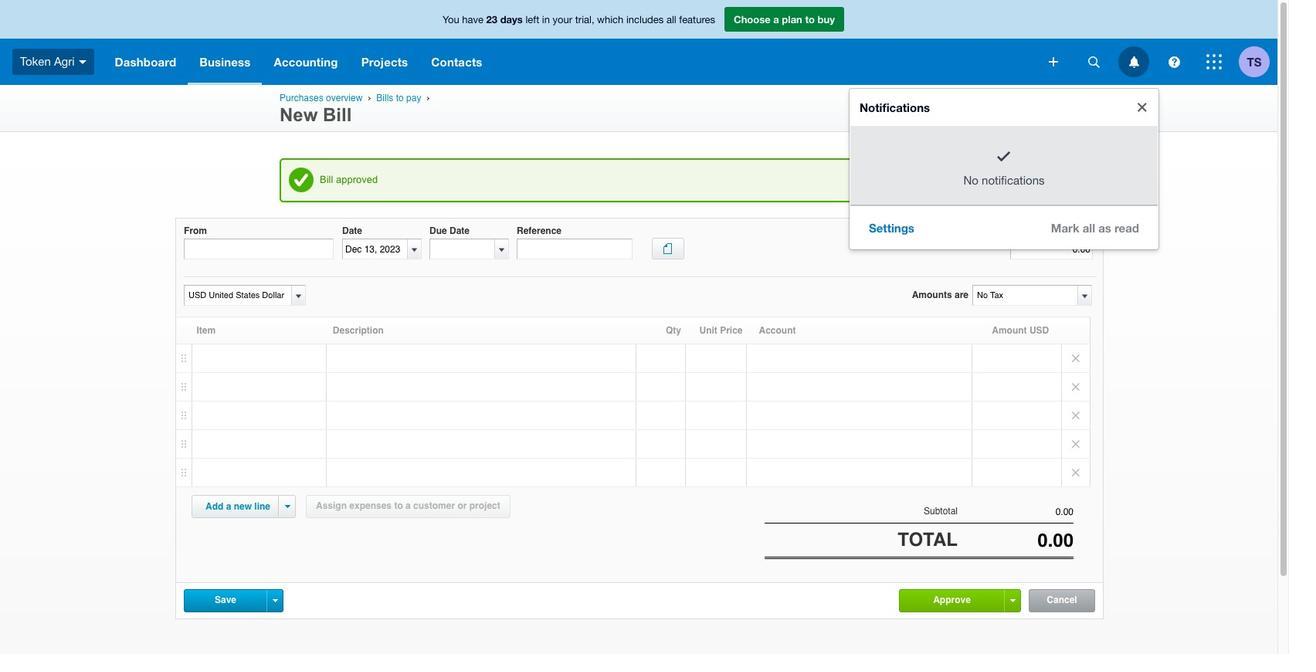 Task type: locate. For each thing, give the bounding box(es) containing it.
project
[[470, 501, 500, 511]]

purchases overview › bills to pay › new bill
[[280, 93, 433, 125]]

due date
[[430, 226, 470, 236]]

None text field
[[184, 239, 334, 260], [973, 286, 1077, 305], [184, 239, 334, 260], [973, 286, 1077, 305]]

group
[[850, 89, 1159, 249]]

no notifications
[[964, 174, 1045, 187]]

all left features
[[667, 14, 677, 25]]

mark all as read button
[[1039, 212, 1152, 243]]

which
[[597, 14, 624, 25]]

ts button
[[1239, 39, 1278, 85]]

left
[[526, 14, 539, 25]]

date up date text box
[[342, 226, 362, 236]]

0 vertical spatial bill
[[323, 104, 352, 125]]

1 horizontal spatial date
[[450, 226, 470, 236]]

expenses
[[349, 501, 392, 511]]

settings button
[[857, 212, 927, 243]]

features
[[679, 14, 715, 25]]

add a new line
[[206, 501, 270, 512]]

to
[[805, 13, 815, 25], [396, 93, 404, 104], [394, 501, 403, 511]]

a
[[774, 13, 779, 25], [406, 501, 411, 511], [226, 501, 231, 512]]

1 delete line item image from the top
[[1062, 345, 1090, 372]]

customer
[[413, 501, 455, 511]]

contacts
[[431, 55, 482, 69]]

overview
[[326, 93, 363, 104]]

1 horizontal spatial all
[[1083, 221, 1096, 234]]

all left as
[[1083, 221, 1096, 234]]

› right pay in the left of the page
[[427, 93, 430, 103]]

add
[[206, 501, 224, 512]]

in
[[542, 14, 550, 25]]

amounts
[[912, 290, 952, 301]]

dashboard
[[115, 55, 176, 69]]

qty
[[666, 325, 681, 336]]

0 horizontal spatial date
[[342, 226, 362, 236]]

2 date from the left
[[450, 226, 470, 236]]

reference
[[517, 226, 562, 236]]

0 horizontal spatial ›
[[368, 93, 371, 103]]

1 date from the left
[[342, 226, 362, 236]]

approve
[[933, 595, 971, 605]]

date
[[342, 226, 362, 236], [450, 226, 470, 236]]

1 vertical spatial all
[[1083, 221, 1096, 234]]

purchases overview link
[[280, 93, 363, 104]]

unit
[[700, 325, 718, 336]]

1 vertical spatial to
[[396, 93, 404, 104]]

amount
[[992, 325, 1027, 336]]

contacts button
[[420, 39, 494, 85]]

0 vertical spatial all
[[667, 14, 677, 25]]

accounting button
[[262, 39, 350, 85]]

›
[[368, 93, 371, 103], [427, 93, 430, 103]]

trial,
[[575, 14, 595, 25]]

bill
[[323, 104, 352, 125], [320, 174, 333, 185]]

1 horizontal spatial a
[[406, 501, 411, 511]]

amount usd
[[992, 325, 1049, 336]]

date up "due date" 'text box'
[[450, 226, 470, 236]]

2 vertical spatial to
[[394, 501, 403, 511]]

no
[[964, 174, 979, 187]]

4 delete line item image from the top
[[1062, 459, 1090, 487]]

a left 'customer'
[[406, 501, 411, 511]]

all inside button
[[1083, 221, 1096, 234]]

business button
[[188, 39, 262, 85]]

a right add
[[226, 501, 231, 512]]

all
[[667, 14, 677, 25], [1083, 221, 1096, 234]]

bill left approved
[[320, 174, 333, 185]]

cancel
[[1047, 595, 1077, 605]]

bill down overview
[[323, 104, 352, 125]]

svg image
[[1207, 54, 1222, 70], [1088, 56, 1100, 68], [1129, 56, 1139, 68], [1169, 56, 1180, 68], [1049, 57, 1058, 66], [78, 60, 86, 64]]

to left the buy
[[805, 13, 815, 25]]

dashboard link
[[103, 39, 188, 85]]

purchases
[[280, 93, 323, 104]]

have
[[462, 14, 484, 25]]

2 horizontal spatial a
[[774, 13, 779, 25]]

Reference text field
[[517, 239, 633, 260]]

0 horizontal spatial a
[[226, 501, 231, 512]]

all inside you have 23 days left in your trial, which includes all features
[[667, 14, 677, 25]]

accounting
[[274, 55, 338, 69]]

mark all as read
[[1051, 221, 1140, 234]]

a left plan
[[774, 13, 779, 25]]

includes
[[626, 14, 664, 25]]

0 horizontal spatial all
[[667, 14, 677, 25]]

delete line item image
[[1062, 345, 1090, 372], [1062, 373, 1090, 401], [1062, 402, 1090, 430], [1062, 459, 1090, 487]]

token agri
[[20, 55, 75, 68]]

0 vertical spatial to
[[805, 13, 815, 25]]

to left pay in the left of the page
[[396, 93, 404, 104]]

Due Date text field
[[430, 240, 494, 259]]

1 horizontal spatial ›
[[427, 93, 430, 103]]

from
[[184, 226, 207, 236]]

approve link
[[900, 590, 1004, 611]]

you
[[443, 14, 459, 25]]

› left bills
[[368, 93, 371, 103]]

item
[[197, 325, 216, 336]]

2 delete line item image from the top
[[1062, 373, 1090, 401]]

banner
[[0, 0, 1278, 249]]

new
[[280, 104, 318, 125]]

usd
[[1030, 325, 1049, 336]]

due
[[430, 226, 447, 236]]

you have 23 days left in your trial, which includes all features
[[443, 13, 715, 25]]

assign
[[316, 501, 347, 511]]

to inside purchases overview › bills to pay › new bill
[[396, 93, 404, 104]]

more approve options... image
[[1010, 599, 1016, 602]]

line
[[254, 501, 270, 512]]

settings
[[869, 221, 915, 234]]

approved
[[336, 174, 378, 185]]

None text field
[[185, 286, 289, 305], [958, 507, 1074, 518], [958, 530, 1074, 552], [185, 286, 289, 305], [958, 507, 1074, 518], [958, 530, 1074, 552]]

to right expenses
[[394, 501, 403, 511]]



Task type: describe. For each thing, give the bounding box(es) containing it.
choose a plan to buy
[[734, 13, 835, 25]]

agri
[[54, 55, 75, 68]]

total
[[1072, 226, 1093, 236]]

group containing notifications
[[850, 89, 1159, 249]]

assign expenses to a customer or project link
[[306, 495, 510, 518]]

as
[[1099, 221, 1112, 234]]

save link
[[185, 590, 267, 611]]

Date text field
[[343, 240, 407, 259]]

ts
[[1247, 54, 1262, 68]]

more add line options... image
[[285, 505, 290, 508]]

account
[[759, 325, 796, 336]]

a for to
[[774, 13, 779, 25]]

Total text field
[[1011, 239, 1093, 260]]

mark
[[1051, 221, 1080, 234]]

delete line item image
[[1062, 430, 1090, 458]]

assign expenses to a customer or project
[[316, 501, 500, 511]]

bills to pay link
[[377, 93, 421, 104]]

bill approved
[[320, 174, 378, 185]]

plan
[[782, 13, 803, 25]]

new
[[234, 501, 252, 512]]

projects
[[361, 55, 408, 69]]

1 › from the left
[[368, 93, 371, 103]]

banner containing ts
[[0, 0, 1278, 249]]

add a new line link
[[196, 496, 280, 518]]

days
[[500, 13, 523, 25]]

pay
[[406, 93, 421, 104]]

unit price
[[700, 325, 743, 336]]

business
[[200, 55, 251, 69]]

a for line
[[226, 501, 231, 512]]

total
[[898, 529, 958, 551]]

token
[[20, 55, 51, 68]]

choose
[[734, 13, 771, 25]]

projects button
[[350, 39, 420, 85]]

your
[[553, 14, 573, 25]]

or
[[458, 501, 467, 511]]

save
[[215, 595, 236, 605]]

read
[[1115, 221, 1140, 234]]

2 › from the left
[[427, 93, 430, 103]]

cancel button
[[1030, 590, 1095, 612]]

description
[[333, 325, 384, 336]]

bill inside purchases overview › bills to pay › new bill
[[323, 104, 352, 125]]

svg image inside token agri popup button
[[78, 60, 86, 64]]

amounts are
[[912, 290, 969, 301]]

token agri button
[[0, 39, 103, 85]]

more save options... image
[[272, 599, 278, 602]]

23
[[486, 13, 498, 25]]

notifications
[[860, 100, 930, 114]]

notifications
[[982, 174, 1045, 187]]

bills
[[377, 93, 394, 104]]

subtotal
[[924, 506, 958, 517]]

are
[[955, 290, 969, 301]]

buy
[[818, 13, 835, 25]]

3 delete line item image from the top
[[1062, 402, 1090, 430]]

1 vertical spatial bill
[[320, 174, 333, 185]]

price
[[720, 325, 743, 336]]



Task type: vqa. For each thing, say whether or not it's contained in the screenshot.
Amounts
yes



